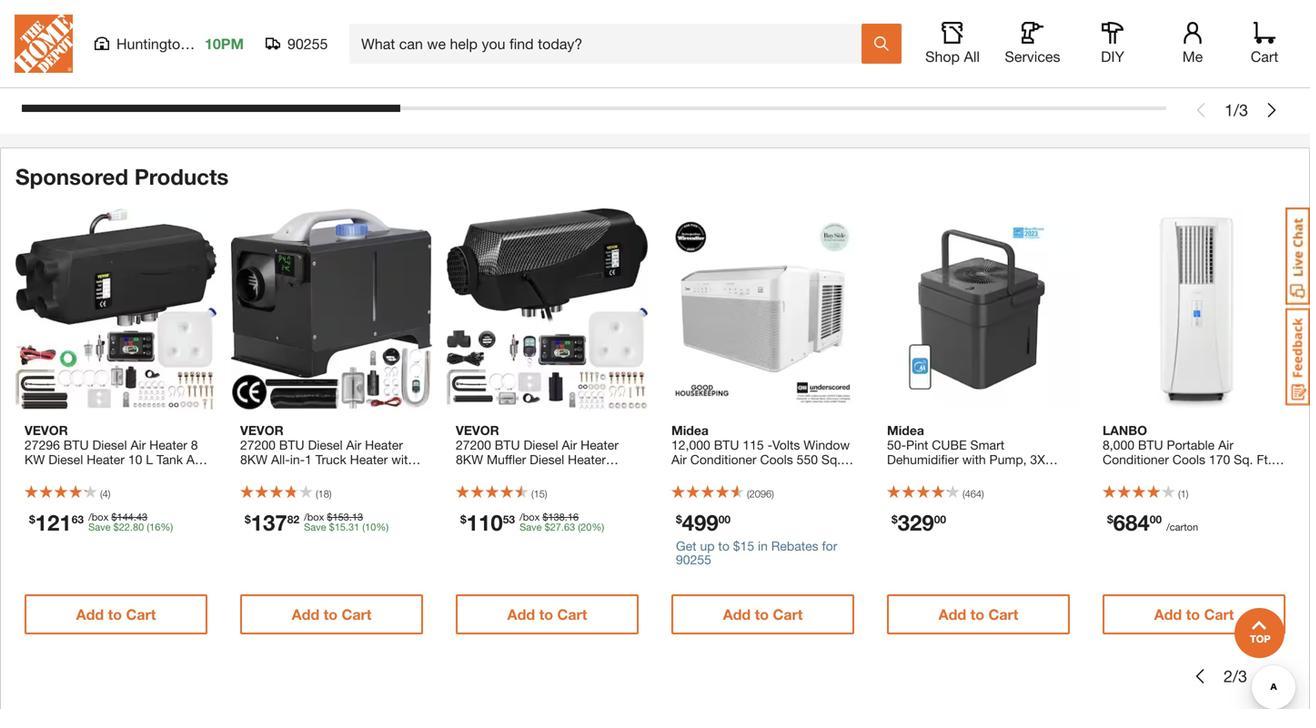 Task type: vqa. For each thing, say whether or not it's contained in the screenshot.


Task type: describe. For each thing, give the bounding box(es) containing it.
l
[[146, 452, 153, 467]]

$ left 80
[[113, 521, 119, 533]]

$ left 27 in the left bottom of the page
[[543, 511, 548, 523]]

16 inside $ 121 63 /box $ 144 . 43 save $ 22 . 80 ( 16 %)
[[149, 521, 161, 533]]

110
[[467, 509, 503, 535]]

huntington
[[117, 35, 189, 52]]

diesel up bus
[[48, 452, 83, 467]]

bus
[[55, 481, 77, 496]]

btu for 110
[[495, 437, 520, 452]]

diesel for 137
[[308, 437, 343, 452]]

products
[[134, 163, 229, 189]]

$ 121 63 /box $ 144 . 43 save $ 22 . 80 ( 16 %)
[[29, 509, 173, 535]]

previous slide image
[[1193, 669, 1208, 684]]

me
[[1183, 48, 1204, 65]]

$ 329 00
[[892, 509, 947, 535]]

vevor for 110
[[456, 423, 499, 438]]

27200 for 110
[[456, 437, 491, 452]]

for inside vevor 27296 btu diesel air heater 8 kw diesel heater 10 l tank air heater with lcd monitor for boat bus rv and trailer,12-volt
[[169, 466, 185, 481]]

diesel up heater, at the bottom of page
[[530, 452, 565, 467]]

115
[[743, 437, 764, 452]]

remote inside vevor 27200 btu diesel air heater 8kw all-in-1 truck heater with black lcd and remote control for rv truck, boat, 12-volt
[[330, 466, 374, 481]]

shop
[[926, 48, 960, 65]]

diesel for 110
[[524, 437, 558, 452]]

$ 110 53 /box $ 138 . 16 save $ 27 . 63 ( 20 %)
[[461, 509, 605, 535]]

vevor 27296 btu diesel air heater 8 kw diesel heater 10 l tank air heater with lcd monitor for boat bus rv and trailer,12-volt
[[25, 423, 202, 496]]

btu for 137
[[279, 437, 305, 452]]

$ 499 00
[[676, 509, 731, 535]]

( 4 )
[[100, 488, 111, 500]]

next slide image for 2 / 3
[[1264, 669, 1279, 684]]

and inside lanbo 8,000 btu portable air conditioner cools 170 sq. ft. with heater,remote and hose in white
[[1219, 466, 1240, 481]]

00 for 499
[[719, 513, 731, 526]]

43
[[136, 511, 148, 523]]

138
[[548, 511, 565, 523]]

/box for 137
[[304, 511, 324, 523]]

sq. inside midea 12,000 btu 115 -volts window air conditioner cools 550 sq. ft. with energy star and remote in white
[[822, 452, 841, 467]]

18
[[318, 488, 329, 500]]

$15
[[733, 538, 755, 553]]

air right tank
[[187, 452, 202, 467]]

%) for 121
[[161, 521, 173, 533]]

cools inside lanbo 8,000 btu portable air conditioner cools 170 sq. ft. with heater,remote and hose in white
[[1173, 452, 1206, 467]]

cube
[[932, 437, 967, 452]]

energy inside midea 50-pint cube smart dehumidifier with pump, 3x more water capacity, energy star most efficient for up to 4,500 sf
[[1014, 466, 1065, 481]]

22
[[119, 521, 130, 533]]

sf
[[938, 496, 948, 511]]

rv inside vevor 27200 btu diesel air heater 8kw all-in-1 truck heater with black lcd and remote control for rv truck, boat, 12-volt
[[259, 481, 275, 496]]

$ down ( 18 )
[[327, 511, 333, 523]]

rebates
[[772, 538, 819, 553]]

huntington park
[[117, 35, 222, 52]]

/carton
[[1167, 521, 1199, 533]]

3 for 1 / 3
[[1240, 100, 1249, 120]]

cools inside midea 12,000 btu 115 -volts window air conditioner cools 550 sq. ft. with energy star and remote in white
[[760, 452, 794, 467]]

00 for 329
[[935, 513, 947, 526]]

truck
[[316, 452, 347, 467]]

$ left 31
[[329, 521, 335, 533]]

( 464 )
[[963, 488, 985, 500]]

90255 inside "button"
[[288, 35, 328, 52]]

lanbo
[[1103, 423, 1148, 438]]

shop all
[[926, 48, 980, 65]]

ft. inside midea 12,000 btu 115 -volts window air conditioner cools 550 sq. ft. with energy star and remote in white
[[672, 466, 687, 481]]

8,000 btu portable air conditioner cools 170 sq. ft. with heater,remote and hose in white image
[[1094, 208, 1295, 410]]

50-
[[887, 437, 907, 452]]

53
[[503, 513, 515, 526]]

sponsored
[[15, 163, 128, 189]]

pump,
[[990, 452, 1027, 467]]

vevor 27200 btu diesel air heater 8kw all-in-1 truck heater with black lcd and remote control for rv truck, boat, 12-volt
[[240, 423, 419, 496]]

kw
[[25, 452, 45, 467]]

12,000 btu 115 -volts window air conditioner cools 550 sq. ft. with energy star and remote in white image
[[663, 208, 864, 410]]

parking
[[498, 481, 541, 496]]

portable
[[1167, 437, 1215, 452]]

$ left 82
[[245, 513, 251, 526]]

$ 684 00 /carton
[[1108, 509, 1199, 535]]

the home depot logo image
[[15, 15, 73, 73]]

/ for 1
[[1234, 100, 1240, 120]]

truck,
[[279, 481, 313, 496]]

smart
[[971, 437, 1005, 452]]

to inside midea 50-pint cube smart dehumidifier with pump, 3x more water capacity, energy star most efficient for up to 4,500 sf
[[887, 496, 899, 511]]

464
[[965, 488, 982, 500]]

star inside midea 50-pint cube smart dehumidifier with pump, 3x more water capacity, energy star most efficient for up to 4,500 sf
[[887, 481, 919, 496]]

$ down switch
[[461, 513, 467, 526]]

midea 12,000 btu 115 -volts window air conditioner cools 550 sq. ft. with energy star and remote in white
[[672, 423, 850, 496]]

27200 for 137
[[240, 437, 276, 452]]

air for 684
[[1219, 437, 1234, 452]]

$ inside $ 329 00
[[892, 513, 898, 526]]

capacity,
[[957, 466, 1010, 481]]

midea 50-pint cube smart dehumidifier with pump, 3x more water capacity, energy star most efficient for up to 4,500 sf
[[887, 423, 1065, 511]]

services
[[1005, 48, 1061, 65]]

$ left 22
[[111, 511, 117, 523]]

00 inside $ 684 00 /carton
[[1150, 513, 1162, 526]]

in-
[[290, 452, 305, 467]]

air for 137
[[346, 437, 362, 452]]

volts
[[773, 437, 800, 452]]

2096
[[750, 488, 772, 500]]

rv inside vevor 27296 btu diesel air heater 8 kw diesel heater 10 l tank air heater with lcd monitor for boat bus rv and trailer,12-volt
[[81, 481, 97, 496]]

for inside vevor 27200 btu diesel air heater 8kw all-in-1 truck heater with black lcd and remote control for rv truck, boat, 12-volt
[[240, 481, 256, 496]]

8,000
[[1103, 437, 1135, 452]]

vevor for 121
[[25, 423, 68, 438]]

$ inside $ 684 00 /carton
[[1108, 513, 1114, 526]]

with inside vevor 27200 btu diesel air heater 8kw muffler diesel heater remote control with lcd switch parking heater, 12-volt
[[550, 466, 573, 481]]

1 horizontal spatial 15
[[534, 488, 545, 500]]

499
[[682, 509, 719, 535]]

10pm
[[205, 35, 244, 52]]

2 vertical spatial 1
[[1181, 488, 1187, 500]]

with inside vevor 27296 btu diesel air heater 8 kw diesel heater 10 l tank air heater with lcd monitor for boat bus rv and trailer,12-volt
[[66, 466, 90, 481]]

with inside vevor 27200 btu diesel air heater 8kw all-in-1 truck heater with black lcd and remote control for rv truck, boat, 12-volt
[[392, 452, 415, 467]]

pint
[[907, 437, 929, 452]]

8
[[191, 437, 198, 452]]

midea for 50-
[[887, 423, 925, 438]]

switch
[[456, 481, 495, 496]]

27200 btu diesel air heater 8kw all-in-1 truck heater with black lcd and remote control for rv truck, boat, 12-volt image
[[231, 208, 432, 410]]

/box for 110
[[520, 511, 540, 523]]

heater,
[[545, 481, 585, 496]]

get up to $15 in  rebates for 90255
[[676, 538, 838, 567]]

efficient
[[962, 481, 1025, 496]]

water
[[920, 466, 954, 481]]

control inside vevor 27200 btu diesel air heater 8kw all-in-1 truck heater with black lcd and remote control for rv truck, boat, 12-volt
[[378, 466, 419, 481]]

10 inside $ 137 82 /box $ 153 . 13 save $ 15 . 31 ( 10 %)
[[365, 521, 376, 533]]

remote inside vevor 27200 btu diesel air heater 8kw muffler diesel heater remote control with lcd switch parking heater, 12-volt
[[456, 466, 501, 481]]

white inside lanbo 8,000 btu portable air conditioner cools 170 sq. ft. with heater,remote and hose in white
[[1117, 481, 1149, 496]]

( for with
[[100, 488, 103, 500]]

white inside midea 12,000 btu 115 -volts window air conditioner cools 550 sq. ft. with energy star and remote in white
[[733, 481, 766, 496]]

sponsored products
[[15, 163, 229, 189]]

next slide image for 1 / 3
[[1265, 103, 1280, 117]]

window
[[804, 437, 850, 452]]

vevor for 137
[[240, 423, 284, 438]]

( 15 )
[[532, 488, 548, 500]]

2 horizontal spatial 1
[[1225, 100, 1234, 120]]

( 2096 )
[[747, 488, 774, 500]]

in inside midea 12,000 btu 115 -volts window air conditioner cools 550 sq. ft. with energy star and remote in white
[[720, 481, 730, 496]]

tank
[[157, 452, 183, 467]]

black
[[240, 466, 272, 481]]

remote inside midea 12,000 btu 115 -volts window air conditioner cools 550 sq. ft. with energy star and remote in white
[[672, 481, 716, 496]]

4,500
[[902, 496, 934, 511]]

most
[[922, 481, 959, 496]]

diy
[[1102, 48, 1125, 65]]

volt inside vevor 27200 btu diesel air heater 8kw all-in-1 truck heater with black lcd and remote control for rv truck, boat, 12-volt
[[370, 481, 391, 496]]

lanbo 8,000 btu portable air conditioner cools 170 sq. ft. with heater,remote and hose in white
[[1103, 423, 1274, 496]]

27
[[550, 521, 562, 533]]

153
[[333, 511, 349, 523]]

90255 button
[[266, 35, 329, 53]]

monitor
[[122, 466, 166, 481]]

in inside lanbo 8,000 btu portable air conditioner cools 170 sq. ft. with heater,remote and hose in white
[[1103, 481, 1113, 496]]



Task type: locate. For each thing, give the bounding box(es) containing it.
for right the l
[[169, 466, 185, 481]]

0 horizontal spatial vevor
[[25, 423, 68, 438]]

1 horizontal spatial vevor
[[240, 423, 284, 438]]

0 horizontal spatial in
[[720, 481, 730, 496]]

save for 110
[[520, 521, 542, 533]]

( up $ 121 63 /box $ 144 . 43 save $ 22 . 80 ( 16 %)
[[100, 488, 103, 500]]

) for 137
[[329, 488, 332, 500]]

82
[[287, 513, 300, 526]]

684
[[1114, 509, 1150, 535]]

12- inside vevor 27200 btu diesel air heater 8kw all-in-1 truck heater with black lcd and remote control for rv truck, boat, 12-volt
[[351, 481, 370, 496]]

12- right heater, at the bottom of page
[[589, 481, 608, 496]]

8kw inside vevor 27200 btu diesel air heater 8kw muffler diesel heater remote control with lcd switch parking heater, 12-volt
[[456, 452, 483, 467]]

vevor inside vevor 27200 btu diesel air heater 8kw muffler diesel heater remote control with lcd switch parking heater, 12-volt
[[456, 423, 499, 438]]

3x
[[1031, 452, 1046, 467]]

27200
[[240, 437, 276, 452], [456, 437, 491, 452]]

1 down the heater,remote
[[1181, 488, 1187, 500]]

sq. inside lanbo 8,000 btu portable air conditioner cools 170 sq. ft. with heater,remote and hose in white
[[1234, 452, 1254, 467]]

btu for 499
[[714, 437, 740, 452]]

1 inside vevor 27200 btu diesel air heater 8kw all-in-1 truck heater with black lcd and remote control for rv truck, boat, 12-volt
[[305, 452, 312, 467]]

/box right 53
[[520, 511, 540, 523]]

/box for 121
[[88, 511, 109, 523]]

2 midea from the left
[[887, 423, 925, 438]]

2 horizontal spatial lcd
[[577, 466, 602, 481]]

3 for 2 / 3
[[1239, 666, 1248, 686]]

save left 22
[[88, 521, 111, 533]]

170
[[1210, 452, 1231, 467]]

10 left the l
[[128, 452, 142, 467]]

1 midea from the left
[[672, 423, 709, 438]]

air inside vevor 27200 btu diesel air heater 8kw muffler diesel heater remote control with lcd switch parking heater, 12-volt
[[562, 437, 577, 452]]

$ down ( 15 )
[[545, 521, 550, 533]]

star inside midea 12,000 btu 115 -volts window air conditioner cools 550 sq. ft. with energy star and remote in white
[[772, 466, 804, 481]]

/box inside $ 110 53 /box $ 138 . 16 save $ 27 . 63 ( 20 %)
[[520, 511, 540, 523]]

5 ) from the left
[[982, 488, 985, 500]]

diesel right in-
[[308, 437, 343, 452]]

1 horizontal spatial 00
[[935, 513, 947, 526]]

00 inside "$ 499 00"
[[719, 513, 731, 526]]

2 horizontal spatial vevor
[[456, 423, 499, 438]]

0 vertical spatial next slide image
[[1265, 103, 1280, 117]]

00
[[719, 513, 731, 526], [935, 513, 947, 526], [1150, 513, 1162, 526]]

1 horizontal spatial remote
[[456, 466, 501, 481]]

services button
[[1004, 22, 1062, 66]]

1 %) from the left
[[161, 521, 173, 533]]

vevor 27200 btu diesel air heater 8kw muffler diesel heater remote control with lcd switch parking heater, 12-volt
[[456, 423, 629, 496]]

1 horizontal spatial sq.
[[1234, 452, 1254, 467]]

with inside lanbo 8,000 btu portable air conditioner cools 170 sq. ft. with heater,remote and hose in white
[[1103, 466, 1127, 481]]

1 horizontal spatial 16
[[568, 511, 579, 523]]

( for efficient
[[963, 488, 965, 500]]

27200 btu diesel air heater 8kw muffler diesel heater remote control with lcd switch parking heater, 12-volt image
[[447, 208, 648, 410]]

energy up the ( 2096 )
[[717, 466, 769, 481]]

$ up get
[[676, 513, 682, 526]]

/box inside $ 137 82 /box $ 153 . 13 save $ 15 . 31 ( 10 %)
[[304, 511, 324, 523]]

1 vertical spatial 90255
[[676, 552, 712, 567]]

1 horizontal spatial %)
[[376, 521, 389, 533]]

lcd inside vevor 27200 btu diesel air heater 8kw all-in-1 truck heater with black lcd and remote control for rv truck, boat, 12-volt
[[276, 466, 301, 481]]

midea
[[672, 423, 709, 438], [887, 423, 925, 438]]

1 27200 from the left
[[240, 437, 276, 452]]

save right 82
[[304, 521, 326, 533]]

2 /box from the left
[[304, 511, 324, 523]]

/
[[1234, 100, 1240, 120], [1233, 666, 1239, 686]]

2 vevor from the left
[[240, 423, 284, 438]]

4 btu from the left
[[714, 437, 740, 452]]

( for and
[[316, 488, 318, 500]]

1 horizontal spatial control
[[504, 466, 546, 481]]

with right the 'boat'
[[66, 466, 90, 481]]

2 control from the left
[[504, 466, 546, 481]]

10 inside vevor 27296 btu diesel air heater 8 kw diesel heater 10 l tank air heater with lcd monitor for boat bus rv and trailer,12-volt
[[128, 452, 142, 467]]

1 vertical spatial 10
[[365, 521, 376, 533]]

/box down ( 4 )
[[88, 511, 109, 523]]

control up ( 15 )
[[504, 466, 546, 481]]

0 horizontal spatial conditioner
[[691, 452, 757, 467]]

up inside midea 50-pint cube smart dehumidifier with pump, 3x more water capacity, energy star most efficient for up to 4,500 sf
[[1047, 481, 1062, 496]]

16 left 20
[[568, 511, 579, 523]]

16
[[568, 511, 579, 523], [149, 521, 161, 533]]

1 vertical spatial /
[[1233, 666, 1239, 686]]

16 inside $ 110 53 /box $ 138 . 16 save $ 27 . 63 ( 20 %)
[[568, 511, 579, 523]]

btu for 684
[[1139, 437, 1164, 452]]

conditioner down lanbo
[[1103, 452, 1170, 467]]

1 12- from the left
[[351, 481, 370, 496]]

and left hose
[[1219, 466, 1240, 481]]

1 rv from the left
[[81, 481, 97, 496]]

1 horizontal spatial ft.
[[1257, 452, 1272, 467]]

2 horizontal spatial 00
[[1150, 513, 1162, 526]]

2 white from the left
[[1117, 481, 1149, 496]]

rv left 4
[[81, 481, 97, 496]]

8kw inside vevor 27200 btu diesel air heater 8kw all-in-1 truck heater with black lcd and remote control for rv truck, boat, 12-volt
[[240, 452, 268, 467]]

) down 'capacity,'
[[982, 488, 985, 500]]

more
[[887, 466, 917, 481]]

550
[[797, 452, 818, 467]]

feedback link image
[[1286, 308, 1311, 406]]

( 18 )
[[316, 488, 332, 500]]

all
[[964, 48, 980, 65]]

0 horizontal spatial /box
[[88, 511, 109, 523]]

air right portable
[[1219, 437, 1234, 452]]

btu inside lanbo 8,000 btu portable air conditioner cools 170 sq. ft. with heater,remote and hose in white
[[1139, 437, 1164, 452]]

muffler
[[487, 452, 526, 467]]

0 horizontal spatial ft.
[[672, 466, 687, 481]]

( 1 )
[[1179, 488, 1189, 500]]

0 horizontal spatial 1
[[305, 452, 312, 467]]

1 horizontal spatial midea
[[887, 423, 925, 438]]

me button
[[1164, 22, 1222, 66]]

63 inside $ 110 53 /box $ 138 . 16 save $ 27 . 63 ( 20 %)
[[564, 521, 575, 533]]

2 horizontal spatial remote
[[672, 481, 716, 496]]

1 volt from the left
[[181, 481, 202, 496]]

air up the monitor
[[131, 437, 146, 452]]

save for 121
[[88, 521, 111, 533]]

0 horizontal spatial sq.
[[822, 452, 841, 467]]

for right rebates
[[822, 538, 838, 553]]

2 8kw from the left
[[456, 452, 483, 467]]

1 vertical spatial 1
[[305, 452, 312, 467]]

12-
[[351, 481, 370, 496], [589, 481, 608, 496]]

1 horizontal spatial save
[[304, 521, 326, 533]]

2 lcd from the left
[[276, 466, 301, 481]]

) for 121
[[108, 488, 111, 500]]

control right the boat,
[[378, 466, 419, 481]]

air inside midea 12,000 btu 115 -volts window air conditioner cools 550 sq. ft. with energy star and remote in white
[[672, 452, 687, 467]]

save for 137
[[304, 521, 326, 533]]

and inside vevor 27200 btu diesel air heater 8kw all-in-1 truck heater with black lcd and remote control for rv truck, boat, 12-volt
[[305, 466, 326, 481]]

2 save from the left
[[304, 521, 326, 533]]

27200 up black
[[240, 437, 276, 452]]

63 right 27 in the left bottom of the page
[[564, 521, 575, 533]]

31
[[349, 521, 360, 533]]

diesel inside vevor 27200 btu diesel air heater 8kw all-in-1 truck heater with black lcd and remote control for rv truck, boat, 12-volt
[[308, 437, 343, 452]]

1 save from the left
[[88, 521, 111, 533]]

dehumidifier
[[887, 452, 959, 467]]

remote
[[330, 466, 374, 481], [456, 466, 501, 481], [672, 481, 716, 496]]

for up 137
[[240, 481, 256, 496]]

1 horizontal spatial in
[[758, 538, 768, 553]]

2 27200 from the left
[[456, 437, 491, 452]]

137
[[251, 509, 287, 535]]

0 horizontal spatial %)
[[161, 521, 173, 533]]

1 horizontal spatial /box
[[304, 511, 324, 523]]

1 conditioner from the left
[[691, 452, 757, 467]]

lcd up 20
[[577, 466, 602, 481]]

3 ) from the left
[[545, 488, 548, 500]]

0 vertical spatial 90255
[[288, 35, 328, 52]]

and inside vevor 27296 btu diesel air heater 8 kw diesel heater 10 l tank air heater with lcd monitor for boat bus rv and trailer,12-volt
[[101, 481, 122, 496]]

4 ) from the left
[[772, 488, 774, 500]]

) up $ 137 82 /box $ 153 . 13 save $ 15 . 31 ( 10 %)
[[329, 488, 332, 500]]

in inside get up to $15 in  rebates for 90255
[[758, 538, 768, 553]]

27200 inside vevor 27200 btu diesel air heater 8kw muffler diesel heater remote control with lcd switch parking heater, 12-volt
[[456, 437, 491, 452]]

0 horizontal spatial lcd
[[93, 466, 119, 481]]

0 horizontal spatial volt
[[181, 481, 202, 496]]

energy inside midea 12,000 btu 115 -volts window air conditioner cools 550 sq. ft. with energy star and remote in white
[[717, 466, 769, 481]]

1 horizontal spatial white
[[1117, 481, 1149, 496]]

8kw left all-
[[240, 452, 268, 467]]

up right get
[[700, 538, 715, 553]]

%) right 27 in the left bottom of the page
[[592, 521, 605, 533]]

5 btu from the left
[[1139, 437, 1164, 452]]

btu inside vevor 27296 btu diesel air heater 8 kw diesel heater 10 l tank air heater with lcd monitor for boat bus rv and trailer,12-volt
[[64, 437, 89, 452]]

1 00 from the left
[[719, 513, 731, 526]]

) up $ 121 63 /box $ 144 . 43 save $ 22 . 80 ( 16 %)
[[108, 488, 111, 500]]

ft. inside lanbo 8,000 btu portable air conditioner cools 170 sq. ft. with heater,remote and hose in white
[[1257, 452, 1272, 467]]

with inside midea 50-pint cube smart dehumidifier with pump, 3x more water capacity, energy star most efficient for up to 4,500 sf
[[963, 452, 986, 467]]

diy button
[[1084, 22, 1142, 66]]

6 ) from the left
[[1187, 488, 1189, 500]]

20
[[581, 521, 592, 533]]

in right $15
[[758, 538, 768, 553]]

btu left truck
[[279, 437, 305, 452]]

13
[[352, 511, 363, 523]]

in left 2096
[[720, 481, 730, 496]]

121
[[35, 509, 72, 535]]

1 /box from the left
[[88, 511, 109, 523]]

27296
[[25, 437, 60, 452]]

save inside $ 137 82 /box $ 153 . 13 save $ 15 . 31 ( 10 %)
[[304, 521, 326, 533]]

control inside vevor 27200 btu diesel air heater 8kw muffler diesel heater remote control with lcd switch parking heater, 12-volt
[[504, 466, 546, 481]]

1 horizontal spatial 63
[[564, 521, 575, 533]]

2 rv from the left
[[259, 481, 275, 496]]

0 horizontal spatial 15
[[335, 521, 346, 533]]

1 vevor from the left
[[25, 423, 68, 438]]

3 lcd from the left
[[577, 466, 602, 481]]

63 inside $ 121 63 /box $ 144 . 43 save $ 22 . 80 ( 16 %)
[[72, 513, 84, 526]]

2 00 from the left
[[935, 513, 947, 526]]

add to cart
[[82, 49, 162, 66], [297, 49, 377, 66], [512, 49, 592, 66], [727, 49, 806, 66], [941, 49, 1021, 66], [1156, 49, 1236, 66], [76, 606, 156, 623], [292, 606, 372, 623], [508, 606, 587, 623], [723, 606, 803, 623], [939, 606, 1019, 623], [1155, 606, 1235, 623]]

) for 110
[[545, 488, 548, 500]]

0 horizontal spatial 16
[[149, 521, 161, 533]]

$ down more on the right
[[892, 513, 898, 526]]

cools
[[760, 452, 794, 467], [1173, 452, 1206, 467]]

cart
[[1251, 48, 1279, 65], [132, 49, 162, 66], [347, 49, 377, 66], [562, 49, 592, 66], [776, 49, 806, 66], [991, 49, 1021, 66], [1206, 49, 1236, 66], [126, 606, 156, 623], [342, 606, 372, 623], [557, 606, 587, 623], [773, 606, 803, 623], [989, 606, 1019, 623], [1205, 606, 1235, 623]]

air for 110
[[562, 437, 577, 452]]

0 horizontal spatial 00
[[719, 513, 731, 526]]

3 00 from the left
[[1150, 513, 1162, 526]]

2 cools from the left
[[1173, 452, 1206, 467]]

2 conditioner from the left
[[1103, 452, 1170, 467]]

.
[[134, 511, 136, 523], [349, 511, 352, 523], [565, 511, 568, 523], [130, 521, 133, 533], [346, 521, 349, 533], [562, 521, 564, 533]]

10 right 13
[[365, 521, 376, 533]]

0 vertical spatial /
[[1234, 100, 1240, 120]]

90255 inside get up to $15 in  rebates for 90255
[[676, 552, 712, 567]]

1 right this is the first slide icon
[[1225, 100, 1234, 120]]

( right 80
[[147, 521, 149, 533]]

get up to $15 in  rebates for 90255 button
[[676, 538, 838, 567]]

2 horizontal spatial /box
[[520, 511, 540, 523]]

1 vertical spatial next slide image
[[1264, 669, 1279, 684]]

conditioner inside lanbo 8,000 btu portable air conditioner cools 170 sq. ft. with heater,remote and hose in white
[[1103, 452, 1170, 467]]

3 vevor from the left
[[456, 423, 499, 438]]

1 lcd from the left
[[93, 466, 119, 481]]

live chat image
[[1286, 208, 1311, 305]]

8kw
[[240, 452, 268, 467], [456, 452, 483, 467]]

0 horizontal spatial control
[[378, 466, 419, 481]]

3 right this is the first slide icon
[[1240, 100, 1249, 120]]

( right "sf"
[[963, 488, 965, 500]]

air up the boat,
[[346, 437, 362, 452]]

0 horizontal spatial rv
[[81, 481, 97, 496]]

star down dehumidifier
[[887, 481, 919, 496]]

90255 down 499
[[676, 552, 712, 567]]

1 btu from the left
[[64, 437, 89, 452]]

3 volt from the left
[[608, 481, 629, 496]]

2 btu from the left
[[279, 437, 305, 452]]

) for 499
[[772, 488, 774, 500]]

/ right this is the first slide icon
[[1234, 100, 1240, 120]]

1 white from the left
[[733, 481, 766, 496]]

15 inside $ 137 82 /box $ 153 . 13 save $ 15 . 31 ( 10 %)
[[335, 521, 346, 533]]

( inside $ 137 82 /box $ 153 . 13 save $ 15 . 31 ( 10 %)
[[363, 521, 365, 533]]

all-
[[271, 452, 290, 467]]

%) right 43
[[161, 521, 173, 533]]

0 horizontal spatial up
[[700, 538, 715, 553]]

with up the 138
[[550, 466, 573, 481]]

0 vertical spatial up
[[1047, 481, 1062, 496]]

0 horizontal spatial energy
[[717, 466, 769, 481]]

with
[[392, 452, 415, 467], [963, 452, 986, 467], [66, 466, 90, 481], [550, 466, 573, 481], [690, 466, 714, 481], [1103, 466, 1127, 481]]

1 vertical spatial 15
[[335, 521, 346, 533]]

0 horizontal spatial 27200
[[240, 437, 276, 452]]

0 horizontal spatial 90255
[[288, 35, 328, 52]]

lcd right black
[[276, 466, 301, 481]]

15 up $ 110 53 /box $ 138 . 16 save $ 27 . 63 ( 20 %)
[[534, 488, 545, 500]]

( for white
[[1179, 488, 1181, 500]]

volt inside vevor 27296 btu diesel air heater 8 kw diesel heater 10 l tank air heater with lcd monitor for boat bus rv and trailer,12-volt
[[181, 481, 202, 496]]

( for parking
[[532, 488, 534, 500]]

%) inside $ 137 82 /box $ 153 . 13 save $ 15 . 31 ( 10 %)
[[376, 521, 389, 533]]

next slide image right the "2 / 3"
[[1264, 669, 1279, 684]]

for inside get up to $15 in  rebates for 90255
[[822, 538, 838, 553]]

16 right 43
[[149, 521, 161, 533]]

shop all button
[[924, 22, 982, 66]]

volt right the boat,
[[370, 481, 391, 496]]

1 control from the left
[[378, 466, 419, 481]]

/ for 2
[[1233, 666, 1239, 686]]

0 horizontal spatial 10
[[128, 452, 142, 467]]

0 horizontal spatial star
[[772, 466, 804, 481]]

and down window
[[807, 466, 829, 481]]

1 cools from the left
[[760, 452, 794, 467]]

1 horizontal spatial 10
[[365, 521, 376, 533]]

midea for 12,000
[[672, 423, 709, 438]]

0 horizontal spatial 12-
[[351, 481, 370, 496]]

%) inside $ 110 53 /box $ 138 . 16 save $ 27 . 63 ( 20 %)
[[592, 521, 605, 533]]

( right 27 in the left bottom of the page
[[578, 521, 581, 533]]

1 horizontal spatial up
[[1047, 481, 1062, 496]]

cools left 170
[[1173, 452, 1206, 467]]

12- right the boat,
[[351, 481, 370, 496]]

50-pint cube smart dehumidifier with pump, 3x more water capacity, energy star most efficient for up to 4,500 sf image
[[878, 208, 1080, 410]]

btu right the 27296 in the bottom of the page
[[64, 437, 89, 452]]

( for star
[[747, 488, 750, 500]]

trailer,12-
[[126, 481, 181, 496]]

diesel up parking
[[524, 437, 558, 452]]

heater,remote
[[1130, 466, 1215, 481]]

btu inside midea 12,000 btu 115 -volts window air conditioner cools 550 sq. ft. with energy star and remote in white
[[714, 437, 740, 452]]

63 down bus
[[72, 513, 84, 526]]

80
[[133, 521, 144, 533]]

%) for 110
[[592, 521, 605, 533]]

1 horizontal spatial star
[[887, 481, 919, 496]]

2 horizontal spatial volt
[[608, 481, 629, 496]]

( up $ 110 53 /box $ 138 . 16 save $ 27 . 63 ( 20 %)
[[532, 488, 534, 500]]

white up 684
[[1117, 481, 1149, 496]]

and inside midea 12,000 btu 115 -volts window air conditioner cools 550 sq. ft. with energy star and remote in white
[[807, 466, 829, 481]]

$ 137 82 /box $ 153 . 13 save $ 15 . 31 ( 10 %)
[[245, 509, 389, 535]]

0 vertical spatial 10
[[128, 452, 142, 467]]

1 horizontal spatial cools
[[1173, 452, 1206, 467]]

park
[[193, 35, 222, 52]]

this is the first slide image
[[1194, 103, 1209, 117]]

to inside get up to $15 in  rebates for 90255
[[719, 538, 730, 553]]

diesel left the l
[[92, 437, 127, 452]]

sq. right 170
[[1234, 452, 1254, 467]]

1 vertical spatial 3
[[1239, 666, 1248, 686]]

27200 inside vevor 27200 btu diesel air heater 8kw all-in-1 truck heater with black lcd and remote control for rv truck, boat, 12-volt
[[240, 437, 276, 452]]

up inside get up to $15 in  rebates for 90255
[[700, 538, 715, 553]]

volt inside vevor 27200 btu diesel air heater 8kw muffler diesel heater remote control with lcd switch parking heater, 12-volt
[[608, 481, 629, 496]]

1 vertical spatial up
[[700, 538, 715, 553]]

lcd
[[93, 466, 119, 481], [276, 466, 301, 481], [577, 466, 602, 481]]

and
[[305, 466, 326, 481], [807, 466, 829, 481], [1219, 466, 1240, 481], [101, 481, 122, 496]]

vevor inside vevor 27200 btu diesel air heater 8kw all-in-1 truck heater with black lcd and remote control for rv truck, boat, 12-volt
[[240, 423, 284, 438]]

lcd inside vevor 27296 btu diesel air heater 8 kw diesel heater 10 l tank air heater with lcd monitor for boat bus rv and trailer,12-volt
[[93, 466, 119, 481]]

for inside midea 50-pint cube smart dehumidifier with pump, 3x more water capacity, energy star most efficient for up to 4,500 sf
[[1028, 481, 1044, 496]]

1 horizontal spatial 8kw
[[456, 452, 483, 467]]

15 left 31
[[335, 521, 346, 533]]

sq.
[[822, 452, 841, 467], [1234, 452, 1254, 467]]

btu inside vevor 27200 btu diesel air heater 8kw all-in-1 truck heater with black lcd and remote control for rv truck, boat, 12-volt
[[279, 437, 305, 452]]

1 horizontal spatial volt
[[370, 481, 391, 496]]

1 8kw from the left
[[240, 452, 268, 467]]

( inside $ 121 63 /box $ 144 . 43 save $ 22 . 80 ( 16 %)
[[147, 521, 149, 533]]

midea inside midea 12,000 btu 115 -volts window air conditioner cools 550 sq. ft. with energy star and remote in white
[[672, 423, 709, 438]]

1 horizontal spatial conditioner
[[1103, 452, 1170, 467]]

2
[[1224, 666, 1233, 686]]

0 horizontal spatial cools
[[760, 452, 794, 467]]

vevor up all-
[[240, 423, 284, 438]]

$ left /carton at right
[[1108, 513, 1114, 526]]

remote up 110
[[456, 466, 501, 481]]

15
[[534, 488, 545, 500], [335, 521, 346, 533]]

( right truck,
[[316, 488, 318, 500]]

/box inside $ 121 63 /box $ 144 . 43 save $ 22 . 80 ( 16 %)
[[88, 511, 109, 523]]

up right efficient
[[1047, 481, 1062, 496]]

hose
[[1244, 466, 1274, 481]]

add to cart button
[[31, 37, 213, 77], [246, 37, 428, 77], [461, 37, 643, 77], [675, 37, 857, 77], [890, 37, 1072, 77], [1105, 37, 1287, 77], [25, 594, 208, 634], [240, 594, 423, 634], [456, 594, 639, 634], [672, 594, 855, 634], [887, 594, 1070, 634], [1103, 594, 1286, 634]]

8kw for 137
[[240, 452, 268, 467]]

90255 right 10pm
[[288, 35, 328, 52]]

2 horizontal spatial in
[[1103, 481, 1113, 496]]

27296 btu diesel air heater 8 kw diesel heater 10 l tank air heater with lcd monitor for boat bus rv and trailer,12-volt image
[[15, 208, 217, 410]]

2 volt from the left
[[370, 481, 391, 496]]

air inside lanbo 8,000 btu portable air conditioner cools 170 sq. ft. with heater,remote and hose in white
[[1219, 437, 1234, 452]]

$ down the 'boat'
[[29, 513, 35, 526]]

add
[[82, 49, 110, 66], [297, 49, 325, 66], [512, 49, 539, 66], [727, 49, 754, 66], [941, 49, 969, 66], [1156, 49, 1184, 66], [76, 606, 104, 623], [292, 606, 320, 623], [508, 606, 535, 623], [723, 606, 751, 623], [939, 606, 967, 623], [1155, 606, 1183, 623]]

0 horizontal spatial 8kw
[[240, 452, 268, 467]]

10
[[128, 452, 142, 467], [365, 521, 376, 533]]

( inside $ 110 53 /box $ 138 . 16 save $ 27 . 63 ( 20 %)
[[578, 521, 581, 533]]

%) right 13
[[376, 521, 389, 533]]

white down 115
[[733, 481, 766, 496]]

-
[[768, 437, 773, 452]]

( down 115
[[747, 488, 750, 500]]

btu inside vevor 27200 btu diesel air heater 8kw muffler diesel heater remote control with lcd switch parking heater, 12-volt
[[495, 437, 520, 452]]

329
[[898, 509, 935, 535]]

00 inside $ 329 00
[[935, 513, 947, 526]]

0 vertical spatial 1
[[1225, 100, 1234, 120]]

diesel for 121
[[92, 437, 127, 452]]

air inside vevor 27200 btu diesel air heater 8kw all-in-1 truck heater with black lcd and remote control for rv truck, boat, 12-volt
[[346, 437, 362, 452]]

next slide image
[[1265, 103, 1280, 117], [1264, 669, 1279, 684]]

for down 3x
[[1028, 481, 1044, 496]]

$ inside "$ 499 00"
[[676, 513, 682, 526]]

lcd inside vevor 27200 btu diesel air heater 8kw muffler diesel heater remote control with lcd switch parking heater, 12-volt
[[577, 466, 602, 481]]

1 horizontal spatial 1
[[1181, 488, 1187, 500]]

2 / 3
[[1224, 666, 1248, 686]]

2 energy from the left
[[1014, 466, 1065, 481]]

3 btu from the left
[[495, 437, 520, 452]]

2 horizontal spatial %)
[[592, 521, 605, 533]]

0 vertical spatial 3
[[1240, 100, 1249, 120]]

conditioner inside midea 12,000 btu 115 -volts window air conditioner cools 550 sq. ft. with energy star and remote in white
[[691, 452, 757, 467]]

vevor inside vevor 27296 btu diesel air heater 8 kw diesel heater 10 l tank air heater with lcd monitor for boat bus rv and trailer,12-volt
[[25, 423, 68, 438]]

in down the 8,000
[[1103, 481, 1113, 496]]

2 sq. from the left
[[1234, 452, 1254, 467]]

with left pump, on the bottom right
[[963, 452, 986, 467]]

ft.
[[1257, 452, 1272, 467], [672, 466, 687, 481]]

0 vertical spatial 15
[[534, 488, 545, 500]]

%) inside $ 121 63 /box $ 144 . 43 save $ 22 . 80 ( 16 %)
[[161, 521, 173, 533]]

1 horizontal spatial 90255
[[676, 552, 712, 567]]

)
[[108, 488, 111, 500], [329, 488, 332, 500], [545, 488, 548, 500], [772, 488, 774, 500], [982, 488, 985, 500], [1187, 488, 1189, 500]]

0 horizontal spatial remote
[[330, 466, 374, 481]]

1 horizontal spatial energy
[[1014, 466, 1065, 481]]

2 %) from the left
[[376, 521, 389, 533]]

air up 499
[[672, 452, 687, 467]]

2 ) from the left
[[329, 488, 332, 500]]

0 horizontal spatial save
[[88, 521, 111, 533]]

white
[[733, 481, 766, 496], [1117, 481, 1149, 496]]

(
[[100, 488, 103, 500], [316, 488, 318, 500], [532, 488, 534, 500], [747, 488, 750, 500], [963, 488, 965, 500], [1179, 488, 1181, 500], [147, 521, 149, 533], [363, 521, 365, 533], [578, 521, 581, 533]]

%) for 137
[[376, 521, 389, 533]]

What can we help you find today? search field
[[361, 25, 861, 63]]

save inside $ 121 63 /box $ 144 . 43 save $ 22 . 80 ( 16 %)
[[88, 521, 111, 533]]

air for 121
[[131, 437, 146, 452]]

1 ) from the left
[[108, 488, 111, 500]]

rv left truck,
[[259, 481, 275, 496]]

1 horizontal spatial 12-
[[589, 481, 608, 496]]

( right 31
[[363, 521, 365, 533]]

with inside midea 12,000 btu 115 -volts window air conditioner cools 550 sq. ft. with energy star and remote in white
[[690, 466, 714, 481]]

in
[[720, 481, 730, 496], [1103, 481, 1113, 496], [758, 538, 768, 553]]

27200 up switch
[[456, 437, 491, 452]]

save inside $ 110 53 /box $ 138 . 16 save $ 27 . 63 ( 20 %)
[[520, 521, 542, 533]]

0 horizontal spatial white
[[733, 481, 766, 496]]

) for 684
[[1187, 488, 1189, 500]]

12- inside vevor 27200 btu diesel air heater 8kw muffler diesel heater remote control with lcd switch parking heater, 12-volt
[[589, 481, 608, 496]]

get
[[676, 538, 697, 553]]

144
[[117, 511, 134, 523]]

8kw for 110
[[456, 452, 483, 467]]

star down volts at the right of page
[[772, 466, 804, 481]]

2 horizontal spatial save
[[520, 521, 542, 533]]

3 /box from the left
[[520, 511, 540, 523]]

btu left 115
[[714, 437, 740, 452]]

cools left 550
[[760, 452, 794, 467]]

vevor up kw
[[25, 423, 68, 438]]

1 horizontal spatial 27200
[[456, 437, 491, 452]]

energy right 'capacity,'
[[1014, 466, 1065, 481]]

0 horizontal spatial midea
[[672, 423, 709, 438]]

btu up parking
[[495, 437, 520, 452]]

1 energy from the left
[[717, 466, 769, 481]]

2 12- from the left
[[589, 481, 608, 496]]

3 save from the left
[[520, 521, 542, 533]]

3 %) from the left
[[592, 521, 605, 533]]

conditioner left -
[[691, 452, 757, 467]]

btu for 121
[[64, 437, 89, 452]]

1 horizontal spatial rv
[[259, 481, 275, 496]]

remote up 499
[[672, 481, 716, 496]]

and up 144
[[101, 481, 122, 496]]

midea up dehumidifier
[[887, 423, 925, 438]]

0 horizontal spatial 63
[[72, 513, 84, 526]]

1 horizontal spatial lcd
[[276, 466, 301, 481]]

midea inside midea 50-pint cube smart dehumidifier with pump, 3x more water capacity, energy star most efficient for up to 4,500 sf
[[887, 423, 925, 438]]

12,000
[[672, 437, 711, 452]]

1 sq. from the left
[[822, 452, 841, 467]]

cart link
[[1245, 22, 1285, 66]]



